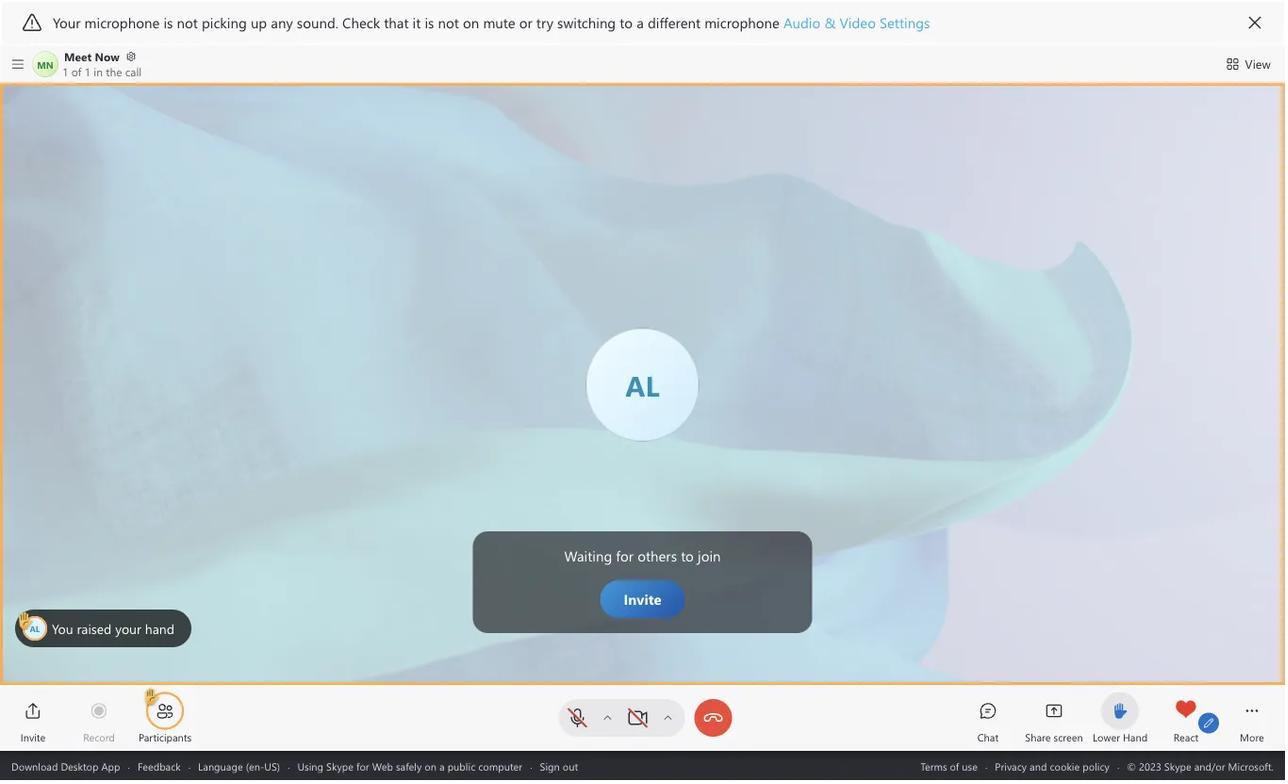 Task type: locate. For each thing, give the bounding box(es) containing it.
app
[[101, 760, 120, 774]]

download desktop app link
[[11, 760, 120, 774]]

skype
[[326, 760, 354, 774]]

language (en-us) link
[[198, 760, 280, 774]]

and
[[1030, 760, 1047, 774]]

language (en-us)
[[198, 760, 280, 774]]

using
[[297, 760, 323, 774]]

policy
[[1083, 760, 1110, 774]]

web
[[372, 760, 393, 774]]

computer
[[478, 760, 523, 774]]

sign out
[[540, 760, 578, 774]]

public
[[448, 760, 475, 774]]

sign out link
[[540, 760, 578, 774]]

download
[[11, 760, 58, 774]]

terms
[[921, 760, 947, 774]]

safely
[[396, 760, 422, 774]]

feedback
[[138, 760, 181, 774]]

cookie
[[1050, 760, 1080, 774]]

using skype for web safely on a public computer
[[297, 760, 523, 774]]

sign
[[540, 760, 560, 774]]

language
[[198, 760, 243, 774]]



Task type: vqa. For each thing, say whether or not it's contained in the screenshot.
Skype
yes



Task type: describe. For each thing, give the bounding box(es) containing it.
(en-
[[246, 760, 264, 774]]

privacy and cookie policy link
[[995, 760, 1110, 774]]

out
[[563, 760, 578, 774]]

desktop
[[61, 760, 98, 774]]

for
[[356, 760, 369, 774]]

a
[[439, 760, 445, 774]]

privacy
[[995, 760, 1027, 774]]

on
[[425, 760, 437, 774]]

terms of use link
[[921, 760, 978, 774]]

using skype for web safely on a public computer link
[[297, 760, 523, 774]]

download desktop app
[[11, 760, 120, 774]]

us)
[[264, 760, 280, 774]]

of
[[950, 760, 959, 774]]

terms of use
[[921, 760, 978, 774]]

use
[[962, 760, 978, 774]]

privacy and cookie policy
[[995, 760, 1110, 774]]

feedback link
[[138, 760, 181, 774]]



